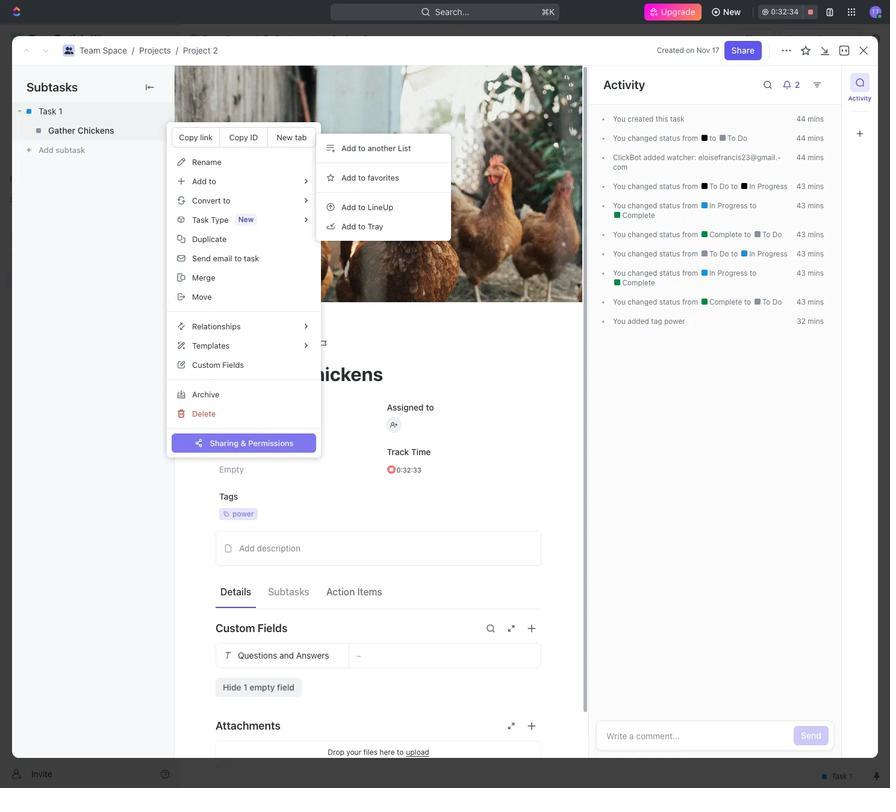 Task type: vqa. For each thing, say whether or not it's contained in the screenshot.
Feedback 'button'
no



Task type: describe. For each thing, give the bounding box(es) containing it.
5 43 mins from the top
[[797, 269, 824, 278]]

&
[[241, 438, 246, 448]]

favorites button
[[5, 172, 46, 187]]

send email to task
[[192, 253, 259, 263]]

on
[[687, 46, 695, 55]]

copy id button
[[220, 128, 268, 147]]

5 status from the top
[[660, 250, 681, 259]]

3 43 mins from the top
[[797, 230, 824, 239]]

email
[[213, 253, 232, 263]]

2 mins from the top
[[808, 134, 824, 143]]

drop
[[328, 748, 345, 757]]

upload
[[406, 749, 430, 758]]

eloisefrancis23@gmail.
[[699, 153, 781, 162]]

4 mins from the top
[[808, 182, 824, 191]]

details button
[[216, 582, 256, 603]]

send for send
[[802, 731, 822, 741]]

add up customize
[[804, 77, 820, 87]]

rename button
[[172, 152, 316, 172]]

add to tray button
[[321, 217, 447, 236]]

docs link
[[5, 99, 175, 119]]

5 43 from the top
[[797, 269, 806, 278]]

task left task sidebar navigation tab list
[[822, 77, 840, 87]]

drop your files here to upload
[[328, 748, 430, 758]]

customize button
[[773, 108, 834, 125]]

you created this task
[[614, 115, 685, 124]]

custom fields button
[[216, 615, 542, 643]]

action items button
[[322, 582, 387, 603]]

calendar link
[[305, 108, 343, 125]]

0 vertical spatial task 1 link
[[12, 102, 174, 121]]

power
[[665, 317, 686, 326]]

add left add to favorites
[[324, 170, 338, 179]]

subtasks inside "button"
[[268, 587, 310, 598]]

task for you created this task
[[671, 115, 685, 124]]

copy link
[[179, 132, 213, 142]]

gather chickens
[[48, 125, 114, 136]]

id
[[250, 132, 258, 142]]

subtasks button
[[263, 582, 314, 603]]

1 down merge button
[[249, 314, 252, 323]]

10 mins from the top
[[808, 317, 824, 326]]

details
[[221, 587, 251, 598]]

0 vertical spatial added
[[644, 153, 665, 162]]

5 you from the top
[[614, 230, 626, 239]]

4 changed from the top
[[628, 230, 658, 239]]

3 changed status from from the top
[[626, 201, 701, 210]]

share for share button underneath 0:32:34
[[746, 33, 769, 43]]

copy link button
[[172, 128, 220, 147]]

chickens
[[78, 125, 114, 136]]

dashboards link
[[5, 120, 175, 139]]

add to lineup button
[[321, 198, 447, 217]]

send email to task button
[[172, 249, 316, 268]]

this
[[656, 115, 669, 124]]

1 vertical spatial projects
[[139, 45, 171, 55]]

1 inside the custom fields element
[[244, 683, 248, 693]]

2 vertical spatial project
[[209, 72, 263, 92]]

8 mins from the top
[[808, 269, 824, 278]]

another
[[368, 143, 396, 153]]

0 horizontal spatial projects link
[[139, 45, 171, 55]]

4 43 from the top
[[797, 250, 806, 259]]

0:32:34 button
[[759, 5, 818, 19]]

2 horizontal spatial add task button
[[796, 73, 847, 92]]

44 mins for changed status from
[[797, 134, 824, 143]]

list link
[[268, 108, 285, 125]]

6 you from the top
[[614, 250, 626, 259]]

2 changed status from from the top
[[626, 182, 701, 191]]

add to another list button
[[321, 139, 447, 158]]

7 changed from the top
[[628, 298, 658, 307]]

3 status from the top
[[660, 201, 681, 210]]

upgrade link
[[645, 4, 702, 20]]

2 you from the top
[[614, 134, 626, 143]]

6 from from the top
[[683, 269, 699, 278]]

3 you from the top
[[614, 182, 626, 191]]

0 vertical spatial list
[[271, 111, 285, 121]]

add left the "tray"
[[342, 221, 356, 231]]

track
[[387, 447, 409, 457]]

sharing & permissions
[[210, 438, 294, 448]]

home
[[29, 63, 52, 73]]

field
[[277, 683, 295, 693]]

4 changed status from from the top
[[626, 230, 701, 239]]

add up add to tray
[[342, 202, 356, 212]]

1 vertical spatial added
[[628, 317, 650, 326]]

1 horizontal spatial projects link
[[260, 31, 310, 46]]

task up send email to task button
[[243, 231, 261, 241]]

answers
[[296, 651, 329, 661]]

activity inside task sidebar content section
[[604, 78, 646, 92]]

attachments
[[216, 720, 281, 733]]

sharing
[[210, 438, 239, 448]]

Edit task name text field
[[216, 363, 542, 386]]

com
[[614, 153, 781, 172]]

0 vertical spatial project
[[332, 33, 361, 43]]

archive
[[192, 390, 220, 399]]

added watcher:
[[642, 153, 699, 162]]

2 changed from the top
[[628, 182, 658, 191]]

2 43 mins from the top
[[797, 201, 824, 210]]

2 vertical spatial add task
[[243, 251, 278, 261]]

tray
[[368, 221, 384, 231]]

4 status from the top
[[660, 230, 681, 239]]

gantt
[[409, 111, 431, 121]]

invite
[[31, 769, 52, 780]]

32
[[797, 317, 806, 326]]

sidebar navigation
[[0, 24, 180, 789]]

1 from from the top
[[683, 134, 699, 143]]

search...
[[435, 7, 470, 17]]

and
[[280, 651, 294, 661]]

add to button
[[172, 172, 316, 191]]

6 changed status from from the top
[[626, 269, 701, 278]]

1 43 from the top
[[797, 182, 806, 191]]

customize
[[788, 111, 830, 121]]

eloisefrancis23@gmail. com
[[614, 153, 781, 172]]

1 horizontal spatial project 2 link
[[317, 31, 371, 46]]

6 status from the top
[[660, 269, 681, 278]]

add description
[[239, 543, 301, 554]]

task down merge button
[[231, 314, 247, 323]]

7 status from the top
[[660, 298, 681, 307]]

copy for copy link
[[179, 132, 198, 142]]

assigned to
[[387, 402, 434, 413]]

automations button
[[781, 30, 844, 48]]

clickbot
[[614, 153, 642, 162]]

32 mins
[[797, 317, 824, 326]]

0 horizontal spatial add task button
[[237, 250, 283, 264]]

gantt link
[[407, 108, 431, 125]]

to inside drop your files here to upload
[[397, 748, 404, 757]]

7 changed status from from the top
[[626, 298, 701, 307]]

4 from from the top
[[683, 230, 699, 239]]

3 from from the top
[[683, 201, 699, 210]]

you added tag power
[[614, 317, 686, 326]]

task up the dashboards
[[39, 106, 56, 116]]

add inside button
[[342, 173, 356, 182]]

list inside button
[[398, 143, 411, 153]]

9 you from the top
[[614, 317, 626, 326]]

delete
[[192, 409, 216, 419]]

created
[[628, 115, 654, 124]]

duplicate
[[192, 234, 227, 244]]

questions
[[238, 651, 277, 661]]

1 status from the top
[[660, 134, 681, 143]]

0:32:34
[[772, 7, 799, 16]]

watcher:
[[667, 153, 697, 162]]

board
[[225, 111, 248, 121]]

team for team space / projects / project 2
[[80, 45, 101, 55]]

new for new
[[724, 7, 741, 17]]

upgrade
[[661, 7, 696, 17]]

task sidebar navigation tab list
[[847, 73, 874, 143]]

1 44 from the top
[[797, 115, 806, 124]]

questions and answers
[[238, 651, 329, 661]]

0 vertical spatial add task
[[804, 77, 840, 87]]

custom fields element
[[216, 643, 542, 698]]

add to favorites
[[342, 173, 399, 182]]

add description button
[[220, 539, 538, 558]]

2 vertical spatial task 1 link
[[216, 312, 257, 326]]

44 mins for added watcher:
[[797, 153, 824, 162]]

your
[[347, 748, 362, 757]]

4 you from the top
[[614, 201, 626, 210]]



Task type: locate. For each thing, give the bounding box(es) containing it.
1 up task 2
[[263, 209, 267, 220]]

to inside button
[[358, 173, 366, 182]]

2 vertical spatial 44 mins
[[797, 153, 824, 162]]

custom inside custom fields button
[[192, 360, 220, 370]]

1 vertical spatial send
[[802, 731, 822, 741]]

task up task 2
[[243, 209, 261, 220]]

add down duplicate button
[[243, 251, 258, 261]]

add task up customize
[[804, 77, 840, 87]]

1 vertical spatial new
[[277, 132, 293, 142]]

changed
[[628, 134, 658, 143], [628, 182, 658, 191], [628, 201, 658, 210], [628, 230, 658, 239], [628, 250, 658, 259], [628, 269, 658, 278], [628, 298, 658, 307]]

list right the another at the top of page
[[398, 143, 411, 153]]

list
[[271, 111, 285, 121], [398, 143, 411, 153]]

0 horizontal spatial task
[[244, 253, 259, 263]]

space for team space / projects / project 2
[[103, 45, 127, 55]]

1 horizontal spatial project 2
[[332, 33, 368, 43]]

1 horizontal spatial activity
[[849, 95, 872, 102]]

1 horizontal spatial add task button
[[309, 168, 360, 182]]

1 vertical spatial list
[[398, 143, 411, 153]]

projects
[[275, 33, 307, 43], [139, 45, 171, 55]]

1 vertical spatial user group image
[[12, 236, 21, 243]]

dashboards
[[29, 124, 76, 134]]

upload button
[[406, 749, 430, 758]]

custom
[[192, 360, 220, 370], [216, 623, 255, 635]]

link
[[200, 132, 213, 142]]

archive button
[[172, 385, 316, 404]]

share button right 17
[[725, 41, 762, 60]]

1 vertical spatial project 2
[[209, 72, 281, 92]]

task down task 2
[[261, 251, 278, 261]]

table
[[366, 111, 387, 121]]

0 horizontal spatial send
[[192, 253, 211, 263]]

0 horizontal spatial team
[[80, 45, 101, 55]]

0 horizontal spatial user group image
[[12, 236, 21, 243]]

share down new button
[[746, 33, 769, 43]]

task inside task sidebar content section
[[671, 115, 685, 124]]

task inside send email to task button
[[244, 253, 259, 263]]

project
[[332, 33, 361, 43], [183, 45, 211, 55], [209, 72, 263, 92]]

1 horizontal spatial add task
[[324, 170, 356, 179]]

tags
[[219, 492, 238, 502]]

7 mins from the top
[[808, 250, 824, 259]]

activity inside task sidebar navigation tab list
[[849, 95, 872, 102]]

new left tab
[[277, 132, 293, 142]]

0 vertical spatial add task button
[[796, 73, 847, 92]]

new tab button
[[268, 128, 316, 147]]

user group image down spaces
[[12, 236, 21, 243]]

user group image
[[192, 36, 199, 42]]

0 vertical spatial fields
[[223, 360, 244, 370]]

team for team space
[[202, 33, 223, 43]]

activity
[[604, 78, 646, 92], [849, 95, 872, 102]]

empty
[[250, 683, 275, 693]]

space for team space
[[226, 33, 250, 43]]

task 1 up the dashboards
[[39, 106, 62, 116]]

copy inside button
[[229, 132, 248, 142]]

home link
[[5, 58, 175, 78]]

0 horizontal spatial copy
[[179, 132, 198, 142]]

copy left id
[[229, 132, 248, 142]]

automations
[[787, 33, 838, 43]]

0 horizontal spatial list
[[271, 111, 285, 121]]

nov
[[697, 46, 711, 55]]

new for new tab
[[277, 132, 293, 142]]

5 changed from the top
[[628, 250, 658, 259]]

add to button
[[172, 172, 316, 191]]

dates
[[219, 447, 243, 457]]

0 vertical spatial share
[[746, 33, 769, 43]]

1 horizontal spatial list
[[398, 143, 411, 153]]

1 vertical spatial 44 mins
[[797, 134, 824, 143]]

task
[[671, 115, 685, 124], [244, 253, 259, 263]]

1 horizontal spatial subtasks
[[268, 587, 310, 598]]

0 horizontal spatial add task
[[243, 251, 278, 261]]

space right user group icon
[[226, 33, 250, 43]]

sharing & permissions button
[[172, 434, 316, 453]]

share button down 0:32:34
[[738, 29, 776, 48]]

2 status from the top
[[660, 182, 681, 191]]

1 vertical spatial subtasks
[[268, 587, 310, 598]]

attachments button
[[216, 712, 542, 741]]

44 for added watcher:
[[797, 153, 806, 162]]

inbox
[[29, 83, 50, 93]]

2 43 from the top
[[797, 201, 806, 210]]

copy left link
[[179, 132, 198, 142]]

from
[[683, 134, 699, 143], [683, 182, 699, 191], [683, 201, 699, 210], [683, 230, 699, 239], [683, 250, 699, 259], [683, 269, 699, 278], [683, 298, 699, 307]]

0 horizontal spatial project 2 link
[[183, 45, 218, 55]]

created on nov 17
[[657, 46, 720, 55]]

task right this
[[671, 115, 685, 124]]

1 horizontal spatial team
[[202, 33, 223, 43]]

task 1 link up chickens in the left top of the page
[[12, 102, 174, 121]]

0 horizontal spatial fields
[[223, 360, 244, 370]]

1 vertical spatial share
[[732, 45, 755, 55]]

2 44 mins from the top
[[797, 134, 824, 143]]

hide inside the custom fields element
[[223, 683, 241, 693]]

1 vertical spatial add task button
[[309, 168, 360, 182]]

projects link
[[260, 31, 310, 46], [139, 45, 171, 55]]

custom fields up questions
[[216, 623, 288, 635]]

add to favorites button
[[321, 168, 447, 187]]

hide left empty
[[223, 683, 241, 693]]

5 from from the top
[[683, 250, 699, 259]]

0 vertical spatial space
[[226, 33, 250, 43]]

1 vertical spatial space
[[103, 45, 127, 55]]

description
[[257, 543, 301, 554]]

0 vertical spatial project 2
[[332, 33, 368, 43]]

fields up 'questions and answers'
[[258, 623, 288, 635]]

copy inside button
[[179, 132, 198, 142]]

43
[[797, 182, 806, 191], [797, 201, 806, 210], [797, 230, 806, 239], [797, 250, 806, 259], [797, 269, 806, 278], [797, 298, 806, 307]]

hide for hide
[[626, 141, 642, 150]]

0 vertical spatial new
[[724, 7, 741, 17]]

new tab
[[277, 132, 307, 142]]

add left description in the left bottom of the page
[[239, 543, 255, 554]]

space
[[226, 33, 250, 43], [103, 45, 127, 55]]

add task button up "add to lineup"
[[309, 168, 360, 182]]

0 vertical spatial send
[[192, 253, 211, 263]]

task down duplicate button
[[244, 253, 259, 263]]

task left "favorites"
[[340, 170, 356, 179]]

add task
[[804, 77, 840, 87], [324, 170, 356, 179], [243, 251, 278, 261]]

2 vertical spatial 44
[[797, 153, 806, 162]]

assigned
[[387, 402, 424, 413]]

to do
[[726, 134, 748, 143], [708, 182, 732, 191], [761, 230, 783, 239], [708, 250, 732, 259], [761, 298, 783, 307]]

1 horizontal spatial fields
[[258, 623, 288, 635]]

2 horizontal spatial add task
[[804, 77, 840, 87]]

copy
[[179, 132, 198, 142], [229, 132, 248, 142]]

track time
[[387, 447, 431, 457]]

0 horizontal spatial team space link
[[80, 45, 127, 55]]

0 horizontal spatial new
[[277, 132, 293, 142]]

5 mins from the top
[[808, 201, 824, 210]]

43 mins
[[797, 182, 824, 191], [797, 201, 824, 210], [797, 230, 824, 239], [797, 250, 824, 259], [797, 269, 824, 278], [797, 298, 824, 307]]

assignees button
[[487, 139, 543, 153]]

1 horizontal spatial team space link
[[187, 31, 253, 46]]

add task button up customize
[[796, 73, 847, 92]]

docs
[[29, 104, 49, 114]]

0 horizontal spatial project 2
[[209, 72, 281, 92]]

add task down task 2
[[243, 251, 278, 261]]

favorites
[[368, 173, 399, 182]]

team
[[202, 33, 223, 43], [80, 45, 101, 55]]

1
[[59, 106, 62, 116], [263, 209, 267, 220], [249, 314, 252, 323], [244, 683, 248, 693]]

1 horizontal spatial send
[[802, 731, 822, 741]]

1 vertical spatial team
[[80, 45, 101, 55]]

task 1 up task 2
[[243, 209, 267, 220]]

send inside task sidebar content section
[[802, 731, 822, 741]]

hide for hide 1 empty field
[[223, 683, 241, 693]]

0 horizontal spatial activity
[[604, 78, 646, 92]]

list up the new tab
[[271, 111, 285, 121]]

add down the rename
[[192, 176, 207, 186]]

send for send email to task
[[192, 253, 211, 263]]

0 vertical spatial custom fields
[[192, 360, 244, 370]]

5 changed status from from the top
[[626, 250, 701, 259]]

1 left empty
[[244, 683, 248, 693]]

hide
[[626, 141, 642, 150], [223, 683, 241, 693]]

add to
[[192, 176, 216, 186]]

hide inside button
[[626, 141, 642, 150]]

tree
[[5, 210, 175, 372]]

1 vertical spatial add task
[[324, 170, 356, 179]]

created
[[657, 46, 685, 55]]

tree inside sidebar navigation
[[5, 210, 175, 372]]

1 vertical spatial hide
[[223, 683, 241, 693]]

custom inside custom fields dropdown button
[[216, 623, 255, 635]]

3 changed from the top
[[628, 201, 658, 210]]

custom fields inside button
[[192, 360, 244, 370]]

9 mins from the top
[[808, 298, 824, 307]]

here
[[380, 748, 395, 757]]

0 vertical spatial task
[[671, 115, 685, 124]]

new button
[[707, 2, 749, 22]]

inbox link
[[5, 79, 175, 98]]

task 1 link up task 2 link on the left
[[240, 206, 418, 223]]

44 for changed status from
[[797, 134, 806, 143]]

1 vertical spatial fields
[[258, 623, 288, 635]]

0 vertical spatial team
[[202, 33, 223, 43]]

custom fields up archive
[[192, 360, 244, 370]]

1 vertical spatial task
[[244, 253, 259, 263]]

0 vertical spatial 44 mins
[[797, 115, 824, 124]]

merge button
[[172, 268, 316, 287]]

calendar
[[307, 111, 343, 121]]

project 2 link
[[317, 31, 371, 46], [183, 45, 218, 55]]

0 vertical spatial subtasks
[[27, 80, 78, 94]]

copy for copy id
[[229, 132, 248, 142]]

you
[[614, 115, 626, 124], [614, 134, 626, 143], [614, 182, 626, 191], [614, 201, 626, 210], [614, 230, 626, 239], [614, 250, 626, 259], [614, 269, 626, 278], [614, 298, 626, 307], [614, 317, 626, 326]]

0 vertical spatial projects
[[275, 33, 307, 43]]

tag
[[652, 317, 663, 326]]

task sidebar content section
[[589, 66, 842, 759]]

add to another list
[[342, 143, 411, 153]]

6 43 mins from the top
[[797, 298, 824, 307]]

add left "favorites"
[[342, 173, 356, 182]]

0 horizontal spatial space
[[103, 45, 127, 55]]

2 44 from the top
[[797, 134, 806, 143]]

1 horizontal spatial space
[[226, 33, 250, 43]]

merge
[[192, 273, 215, 282]]

added right 'clickbot'
[[644, 153, 665, 162]]

hide button
[[621, 139, 646, 153]]

user group image up home link
[[64, 47, 73, 54]]

0 vertical spatial user group image
[[64, 47, 73, 54]]

2 from from the top
[[683, 182, 699, 191]]

1 43 mins from the top
[[797, 182, 824, 191]]

6 mins from the top
[[808, 230, 824, 239]]

add task button down task 2
[[237, 250, 283, 264]]

2 vertical spatial task 1
[[231, 314, 252, 323]]

share for share button on the right of 17
[[732, 45, 755, 55]]

3 43 from the top
[[797, 230, 806, 239]]

new left 0:32:34
[[724, 7, 741, 17]]

0 vertical spatial task 1
[[39, 106, 62, 116]]

1 44 mins from the top
[[797, 115, 824, 124]]

add task up "add to lineup"
[[324, 170, 356, 179]]

complete
[[621, 211, 656, 220], [708, 230, 745, 239], [621, 278, 656, 287], [708, 298, 745, 307]]

task 2
[[243, 231, 269, 241]]

action
[[327, 587, 355, 598]]

1 vertical spatial custom fields
[[216, 623, 288, 635]]

send button
[[794, 727, 829, 746]]

team right user group icon
[[202, 33, 223, 43]]

2 copy from the left
[[229, 132, 248, 142]]

hide up 'clickbot'
[[626, 141, 642, 150]]

table link
[[363, 108, 387, 125]]

task 1 link
[[12, 102, 174, 121], [240, 206, 418, 223], [216, 312, 257, 326]]

custom fields inside dropdown button
[[216, 623, 288, 635]]

1 vertical spatial activity
[[849, 95, 872, 102]]

6 changed from the top
[[628, 269, 658, 278]]

team space link
[[187, 31, 253, 46], [80, 45, 127, 55]]

custom fields button
[[172, 356, 316, 375]]

task 1 down merge button
[[231, 314, 252, 323]]

1 horizontal spatial copy
[[229, 132, 248, 142]]

0 vertical spatial custom
[[192, 360, 220, 370]]

add to lineup button
[[321, 198, 447, 217]]

3 44 from the top
[[797, 153, 806, 162]]

user group image inside tree
[[12, 236, 21, 243]]

7 you from the top
[[614, 269, 626, 278]]

1 horizontal spatial new
[[724, 7, 741, 17]]

1 vertical spatial custom
[[216, 623, 255, 635]]

items
[[358, 587, 382, 598]]

lineup
[[368, 202, 394, 212]]

1 horizontal spatial task
[[671, 115, 685, 124]]

1 you from the top
[[614, 115, 626, 124]]

team up home link
[[80, 45, 101, 55]]

task 1
[[39, 106, 62, 116], [243, 209, 267, 220], [231, 314, 252, 323]]

6 43 from the top
[[797, 298, 806, 307]]

1 horizontal spatial user group image
[[64, 47, 73, 54]]

fields inside custom fields dropdown button
[[258, 623, 288, 635]]

time
[[412, 447, 431, 457]]

1 horizontal spatial projects
[[275, 33, 307, 43]]

subtasks down home
[[27, 80, 78, 94]]

4 43 mins from the top
[[797, 250, 824, 259]]

subtasks
[[27, 80, 78, 94], [268, 587, 310, 598]]

8 you from the top
[[614, 298, 626, 307]]

custom up questions
[[216, 623, 255, 635]]

2 vertical spatial add task button
[[237, 250, 283, 264]]

added left tag
[[628, 317, 650, 326]]

board link
[[222, 108, 248, 125]]

1 mins from the top
[[808, 115, 824, 124]]

gather
[[48, 125, 75, 136]]

0 vertical spatial activity
[[604, 78, 646, 92]]

1 horizontal spatial hide
[[626, 141, 642, 150]]

0 horizontal spatial subtasks
[[27, 80, 78, 94]]

share right 17
[[732, 45, 755, 55]]

1 vertical spatial task 1
[[243, 209, 267, 220]]

changed status from
[[626, 134, 701, 143], [626, 182, 701, 191], [626, 201, 701, 210], [626, 230, 701, 239], [626, 250, 701, 259], [626, 269, 701, 278], [626, 298, 701, 307]]

1 vertical spatial project
[[183, 45, 211, 55]]

0 vertical spatial 44
[[797, 115, 806, 124]]

subtasks down description in the left bottom of the page
[[268, 587, 310, 598]]

1 changed from the top
[[628, 134, 658, 143]]

fields up archive button
[[223, 360, 244, 370]]

mins
[[808, 115, 824, 124], [808, 134, 824, 143], [808, 153, 824, 162], [808, 182, 824, 191], [808, 201, 824, 210], [808, 230, 824, 239], [808, 250, 824, 259], [808, 269, 824, 278], [808, 298, 824, 307], [808, 317, 824, 326]]

fields inside custom fields button
[[223, 360, 244, 370]]

user group image
[[64, 47, 73, 54], [12, 236, 21, 243]]

1 up gather
[[59, 106, 62, 116]]

0 horizontal spatial projects
[[139, 45, 171, 55]]

add left the another at the top of page
[[342, 143, 356, 153]]

1 vertical spatial 44
[[797, 134, 806, 143]]

task 1 link down merge button
[[216, 312, 257, 326]]

7 from from the top
[[683, 298, 699, 307]]

1 changed status from from the top
[[626, 134, 701, 143]]

44
[[797, 115, 806, 124], [797, 134, 806, 143], [797, 153, 806, 162]]

Search tasks... text field
[[741, 137, 861, 155]]

space up home link
[[103, 45, 127, 55]]

task for send email to task
[[244, 253, 259, 263]]

1 vertical spatial task 1 link
[[240, 206, 418, 223]]

1 copy from the left
[[179, 132, 198, 142]]

share
[[746, 33, 769, 43], [732, 45, 755, 55]]

3 44 mins from the top
[[797, 153, 824, 162]]

0 vertical spatial hide
[[626, 141, 642, 150]]

files
[[364, 748, 378, 757]]

3 mins from the top
[[808, 153, 824, 162]]

custom up archive
[[192, 360, 220, 370]]

0 horizontal spatial hide
[[223, 683, 241, 693]]



